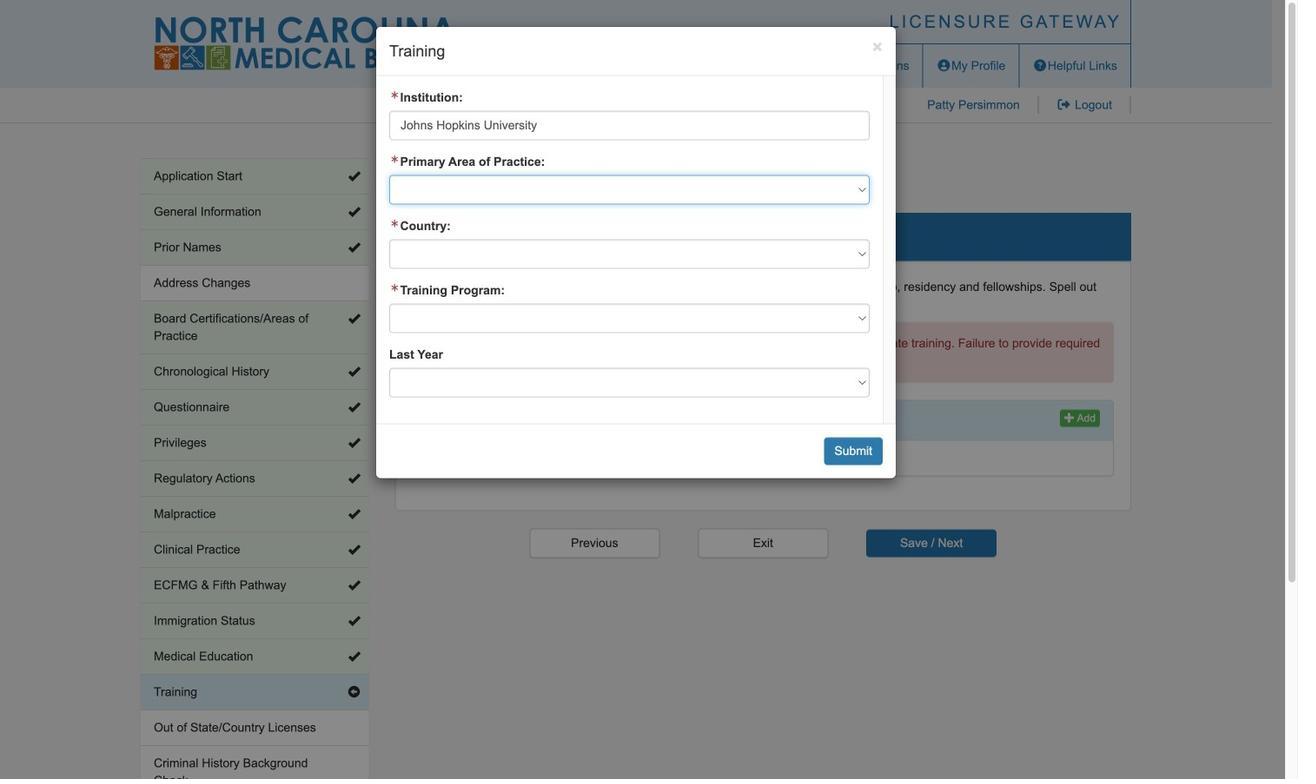 Task type: vqa. For each thing, say whether or not it's contained in the screenshot.
seventh ok image from the top
yes



Task type: describe. For each thing, give the bounding box(es) containing it.
2 ok image from the top
[[348, 313, 360, 325]]

1 ok image from the top
[[348, 206, 360, 218]]

6 ok image from the top
[[348, 580, 360, 592]]

7 ok image from the top
[[348, 651, 360, 663]]

5 ok image from the top
[[348, 508, 360, 521]]

user circle image
[[936, 60, 952, 72]]

6 ok image from the top
[[348, 615, 360, 627]]

2 ok image from the top
[[348, 242, 360, 254]]

circle arrow left image
[[348, 687, 360, 699]]

5 ok image from the top
[[348, 544, 360, 556]]

2 fw image from the top
[[389, 284, 400, 293]]

3 ok image from the top
[[348, 366, 360, 378]]

3 ok image from the top
[[348, 401, 360, 414]]



Task type: locate. For each thing, give the bounding box(es) containing it.
4 ok image from the top
[[348, 437, 360, 449]]

None button
[[530, 529, 660, 558], [698, 529, 828, 558], [530, 529, 660, 558], [698, 529, 828, 558]]

sign out image
[[1057, 99, 1072, 111]]

1 fw image from the top
[[389, 91, 400, 100]]

4 ok image from the top
[[348, 473, 360, 485]]

ok image
[[348, 170, 360, 182], [348, 242, 360, 254], [348, 401, 360, 414], [348, 437, 360, 449], [348, 544, 360, 556], [348, 580, 360, 592], [348, 651, 360, 663]]

fw image
[[389, 91, 400, 100], [389, 220, 400, 228]]

1 vertical spatial fw image
[[389, 220, 400, 228]]

0 vertical spatial fw image
[[389, 155, 400, 164]]

2 fw image from the top
[[389, 220, 400, 228]]

1 vertical spatial fw image
[[389, 284, 400, 293]]

None submit
[[824, 438, 883, 466], [867, 530, 997, 557], [824, 438, 883, 466], [867, 530, 997, 557]]

fw image
[[389, 155, 400, 164], [389, 284, 400, 293]]

1 ok image from the top
[[348, 170, 360, 182]]

north carolina medical board logo image
[[154, 17, 458, 70]]

0 vertical spatial fw image
[[389, 91, 400, 100]]

plus image
[[1065, 412, 1075, 423]]

ok image
[[348, 206, 360, 218], [348, 313, 360, 325], [348, 366, 360, 378], [348, 473, 360, 485], [348, 508, 360, 521], [348, 615, 360, 627]]

None text field
[[389, 111, 870, 141]]

question circle image
[[1033, 60, 1048, 72]]

1 fw image from the top
[[389, 155, 400, 164]]



